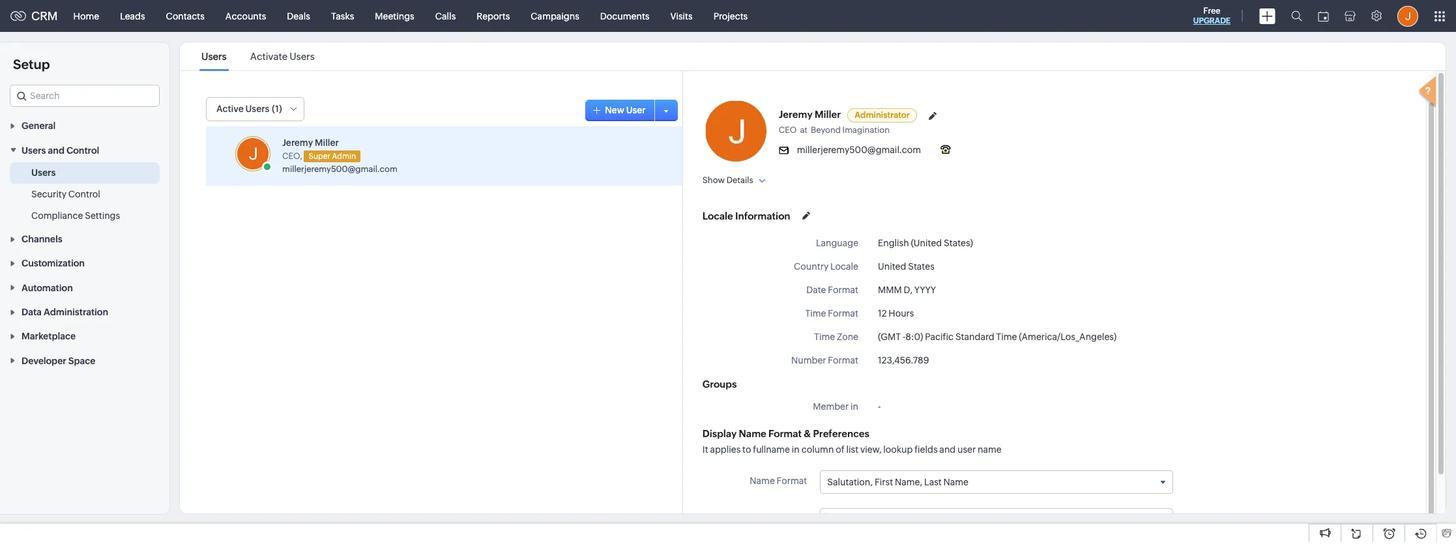 Task type: locate. For each thing, give the bounding box(es) containing it.
control inside region
[[68, 189, 100, 199]]

users link for "security control" link
[[31, 166, 56, 179]]

date format
[[806, 285, 858, 295]]

data administration button
[[0, 300, 169, 324]]

None field
[[10, 85, 160, 107]]

users and control
[[22, 145, 99, 156]]

1 horizontal spatial millerjeremy500@gmail.com
[[797, 145, 921, 155]]

millerjeremy500@gmail.com down the admin
[[282, 164, 397, 174]]

space
[[68, 356, 95, 366]]

1 horizontal spatial miller
[[815, 109, 841, 120]]

campaigns
[[531, 11, 579, 21]]

miller
[[815, 109, 841, 120], [315, 138, 339, 148]]

users down the contacts
[[201, 51, 227, 62]]

developer
[[22, 356, 66, 366]]

list containing users
[[190, 42, 326, 70]]

millerjeremy500@gmail.com link
[[282, 164, 397, 174]]

profile element
[[1390, 0, 1426, 32]]

format up fullname
[[768, 428, 802, 439]]

0 horizontal spatial locale
[[702, 210, 733, 221]]

miller up the super
[[315, 138, 339, 148]]

meetings link
[[365, 0, 425, 32]]

0 horizontal spatial in
[[792, 445, 800, 455]]

12
[[878, 308, 887, 319]]

jeremy miller ceo, super admin millerjeremy500@gmail.com
[[282, 138, 397, 174]]

0 vertical spatial in
[[851, 401, 858, 412]]

users right the activate
[[290, 51, 315, 62]]

details
[[727, 175, 753, 185]]

lookup
[[883, 445, 913, 455]]

compliance
[[31, 210, 83, 221]]

at
[[800, 125, 807, 135]]

and inside display name format & preferences it applies to fullname in column of list view, lookup fields and user name
[[939, 445, 956, 455]]

1 horizontal spatial users link
[[199, 51, 229, 62]]

0 vertical spatial millerjeremy500@gmail.com
[[797, 145, 921, 155]]

name inside display name format & preferences it applies to fullname in column of list view, lookup fields and user name
[[739, 428, 766, 439]]

&
[[804, 428, 811, 439]]

locale down language
[[830, 261, 858, 272]]

0 horizontal spatial miller
[[315, 138, 339, 148]]

1 horizontal spatial locale
[[830, 261, 858, 272]]

name format
[[750, 476, 807, 486]]

format for time
[[828, 308, 858, 319]]

list
[[190, 42, 326, 70]]

free
[[1203, 6, 1220, 16]]

format
[[828, 285, 858, 295], [828, 308, 858, 319], [828, 355, 858, 366], [768, 428, 802, 439], [777, 476, 807, 486]]

millerjeremy500@gmail.com down beyond imagination link
[[797, 145, 921, 155]]

home link
[[63, 0, 110, 32]]

language
[[816, 238, 858, 248]]

name inside field
[[943, 477, 969, 488]]

locale information
[[702, 210, 790, 221]]

time left 'zone'
[[814, 332, 835, 342]]

8:0)
[[905, 332, 923, 342]]

data
[[22, 307, 42, 317]]

(united
[[911, 238, 942, 248]]

0 vertical spatial control
[[66, 145, 99, 156]]

control up the compliance settings
[[68, 189, 100, 199]]

ceo,
[[282, 151, 302, 161]]

tasks
[[331, 11, 354, 21]]

time for time format
[[805, 308, 826, 319]]

display name format & preferences it applies to fullname in column of list view, lookup fields and user name
[[702, 428, 1002, 455]]

1 vertical spatial -
[[878, 401, 881, 412]]

0 vertical spatial -
[[903, 332, 906, 342]]

1 vertical spatial locale
[[830, 261, 858, 272]]

member in
[[813, 401, 858, 412]]

user
[[957, 445, 976, 455]]

1 horizontal spatial -
[[903, 332, 906, 342]]

list
[[846, 445, 858, 455]]

1 vertical spatial users link
[[31, 166, 56, 179]]

automation
[[22, 283, 73, 293]]

fullname
[[753, 445, 790, 455]]

miller inside jeremy miller ceo, super admin millerjeremy500@gmail.com
[[315, 138, 339, 148]]

salutation, first name, last name
[[827, 477, 969, 488]]

crm
[[31, 9, 58, 23]]

users down general
[[22, 145, 46, 156]]

users up security
[[31, 167, 56, 178]]

administrator
[[855, 110, 910, 120]]

1 vertical spatial jeremy
[[282, 138, 313, 148]]

format down fullname
[[777, 476, 807, 486]]

show
[[702, 175, 725, 185]]

0 horizontal spatial millerjeremy500@gmail.com
[[282, 164, 397, 174]]

0 vertical spatial users link
[[199, 51, 229, 62]]

marketplace
[[22, 331, 76, 342]]

0 horizontal spatial -
[[878, 401, 881, 412]]

pacific
[[925, 332, 954, 342]]

0 horizontal spatial users link
[[31, 166, 56, 179]]

jeremy up ceo
[[779, 109, 813, 120]]

(gmt
[[878, 332, 901, 342]]

name
[[978, 445, 1002, 455]]

jeremy inside jeremy miller ceo, super admin millerjeremy500@gmail.com
[[282, 138, 313, 148]]

1 vertical spatial in
[[792, 445, 800, 455]]

locale down show
[[702, 210, 733, 221]]

1 vertical spatial and
[[939, 445, 956, 455]]

projects
[[713, 11, 748, 21]]

jeremy up 'ceo,'
[[282, 138, 313, 148]]

salutation,
[[827, 477, 873, 488]]

- right (gmt
[[903, 332, 906, 342]]

1 horizontal spatial and
[[939, 445, 956, 455]]

name
[[739, 428, 766, 439], [750, 476, 775, 486], [943, 477, 969, 488]]

1 vertical spatial control
[[68, 189, 100, 199]]

view,
[[860, 445, 882, 455]]

0 vertical spatial miller
[[815, 109, 841, 120]]

beyond imagination link
[[811, 125, 893, 135]]

time right standard
[[996, 332, 1017, 342]]

miller up the beyond
[[815, 109, 841, 120]]

12 hours
[[878, 308, 914, 319]]

jeremy for jeremy miller
[[779, 109, 813, 120]]

format up 'zone'
[[828, 308, 858, 319]]

- right member in
[[878, 401, 881, 412]]

time down date on the bottom of page
[[805, 308, 826, 319]]

in right member
[[851, 401, 858, 412]]

date
[[806, 285, 826, 295]]

format down 'zone'
[[828, 355, 858, 366]]

in left column
[[792, 445, 800, 455]]

Search text field
[[10, 85, 159, 106]]

0 vertical spatial jeremy
[[779, 109, 813, 120]]

general
[[22, 121, 56, 131]]

users link
[[199, 51, 229, 62], [31, 166, 56, 179]]

and down general
[[48, 145, 64, 156]]

1 vertical spatial millerjeremy500@gmail.com
[[282, 164, 397, 174]]

standard
[[955, 332, 994, 342]]

and left user
[[939, 445, 956, 455]]

united states
[[878, 261, 935, 272]]

format up time format
[[828, 285, 858, 295]]

and inside dropdown button
[[48, 145, 64, 156]]

users
[[201, 51, 227, 62], [290, 51, 315, 62], [22, 145, 46, 156], [31, 167, 56, 178]]

and
[[48, 145, 64, 156], [939, 445, 956, 455]]

mmm
[[878, 285, 902, 295]]

english (united states)
[[878, 238, 973, 248]]

user
[[626, 105, 646, 115]]

users link inside region
[[31, 166, 56, 179]]

preferences
[[813, 428, 869, 439]]

applies
[[710, 445, 741, 455]]

name up to
[[739, 428, 766, 439]]

users link up security
[[31, 166, 56, 179]]

0 horizontal spatial jeremy
[[282, 138, 313, 148]]

profile image
[[1397, 6, 1418, 26]]

time format
[[805, 308, 858, 319]]

calls
[[435, 11, 456, 21]]

users link down the contacts
[[199, 51, 229, 62]]

name right last
[[943, 477, 969, 488]]

time
[[805, 308, 826, 319], [814, 332, 835, 342], [996, 332, 1017, 342]]

1 vertical spatial miller
[[315, 138, 339, 148]]

control down general dropdown button
[[66, 145, 99, 156]]

users inside region
[[31, 167, 56, 178]]

millerjeremy500@gmail.com
[[797, 145, 921, 155], [282, 164, 397, 174]]

0 horizontal spatial and
[[48, 145, 64, 156]]

d,
[[904, 285, 912, 295]]

users link for activate users link
[[199, 51, 229, 62]]

crm link
[[10, 9, 58, 23]]

tasks link
[[321, 0, 365, 32]]

1 horizontal spatial jeremy
[[779, 109, 813, 120]]

0 vertical spatial and
[[48, 145, 64, 156]]



Task type: vqa. For each thing, say whether or not it's contained in the screenshot.


Task type: describe. For each thing, give the bounding box(es) containing it.
visits link
[[660, 0, 703, 32]]

create menu image
[[1259, 8, 1276, 24]]

home
[[73, 11, 99, 21]]

compliance settings link
[[31, 209, 120, 222]]

accounts link
[[215, 0, 277, 32]]

last
[[924, 477, 942, 488]]

format for name
[[777, 476, 807, 486]]

users and control button
[[0, 138, 169, 162]]

miller for jeremy miller ceo, super admin millerjeremy500@gmail.com
[[315, 138, 339, 148]]

united
[[878, 261, 906, 272]]

zone
[[837, 332, 858, 342]]

first
[[875, 477, 893, 488]]

deals link
[[277, 0, 321, 32]]

settings
[[85, 210, 120, 221]]

search element
[[1283, 0, 1310, 32]]

documents
[[600, 11, 649, 21]]

format inside display name format & preferences it applies to fullname in column of list view, lookup fields and user name
[[768, 428, 802, 439]]

groups
[[702, 379, 737, 390]]

yyyy
[[914, 285, 936, 295]]

reports
[[477, 11, 510, 21]]

contacts
[[166, 11, 205, 21]]

automation button
[[0, 275, 169, 300]]

display
[[702, 428, 737, 439]]

ceo
[[779, 125, 797, 135]]

number
[[791, 355, 826, 366]]

accounts
[[225, 11, 266, 21]]

states
[[908, 261, 935, 272]]

documents link
[[590, 0, 660, 32]]

reports link
[[466, 0, 520, 32]]

of
[[836, 445, 844, 455]]

administration
[[44, 307, 108, 317]]

super
[[309, 152, 330, 161]]

security control
[[31, 189, 100, 199]]

show details
[[702, 175, 753, 185]]

number format
[[791, 355, 858, 366]]

1 horizontal spatial in
[[851, 401, 858, 412]]

jeremy miller
[[779, 109, 841, 120]]

calls link
[[425, 0, 466, 32]]

deals
[[287, 11, 310, 21]]

create menu element
[[1251, 0, 1283, 32]]

campaigns link
[[520, 0, 590, 32]]

calendar image
[[1318, 11, 1329, 21]]

mmm d, yyyy
[[878, 285, 936, 295]]

name down fullname
[[750, 476, 775, 486]]

activate users link
[[248, 51, 317, 62]]

data administration
[[22, 307, 108, 317]]

marketplace button
[[0, 324, 169, 348]]

active
[[216, 104, 244, 114]]

control inside dropdown button
[[66, 145, 99, 156]]

developer space
[[22, 356, 95, 366]]

leads
[[120, 11, 145, 21]]

free upgrade
[[1193, 6, 1231, 25]]

to
[[742, 445, 751, 455]]

developer space button
[[0, 348, 169, 373]]

meetings
[[375, 11, 414, 21]]

visits
[[670, 11, 693, 21]]

states)
[[944, 238, 973, 248]]

country
[[794, 261, 829, 272]]

member
[[813, 401, 849, 412]]

activate users
[[250, 51, 315, 62]]

fields
[[915, 445, 938, 455]]

hours
[[889, 308, 914, 319]]

active users (1)
[[216, 104, 282, 114]]

in inside display name format & preferences it applies to fullname in column of list view, lookup fields and user name
[[792, 445, 800, 455]]

security control link
[[31, 188, 100, 201]]

users and control region
[[0, 162, 169, 227]]

name,
[[895, 477, 922, 488]]

users inside dropdown button
[[22, 145, 46, 156]]

information
[[735, 210, 790, 221]]

jeremy for jeremy miller ceo, super admin millerjeremy500@gmail.com
[[282, 138, 313, 148]]

(america/los_angeles)
[[1019, 332, 1117, 342]]

0 vertical spatial locale
[[702, 210, 733, 221]]

country locale
[[794, 261, 858, 272]]

new user button
[[586, 99, 659, 121]]

beyond
[[811, 125, 841, 135]]

ceo at beyond imagination
[[779, 125, 890, 135]]

contacts link
[[156, 0, 215, 32]]

time for time zone
[[814, 332, 835, 342]]

format for date
[[828, 285, 858, 295]]

customization button
[[0, 251, 169, 275]]

customization
[[22, 258, 85, 269]]

general button
[[0, 113, 169, 138]]

format for number
[[828, 355, 858, 366]]

show details link
[[702, 175, 766, 185]]

Salutation, First Name, Last Name field
[[821, 471, 1172, 494]]

miller for jeremy miller
[[815, 109, 841, 120]]

projects link
[[703, 0, 758, 32]]

search image
[[1291, 10, 1302, 22]]

channels
[[22, 234, 62, 244]]

setup
[[13, 57, 50, 72]]

admin
[[332, 152, 356, 161]]



